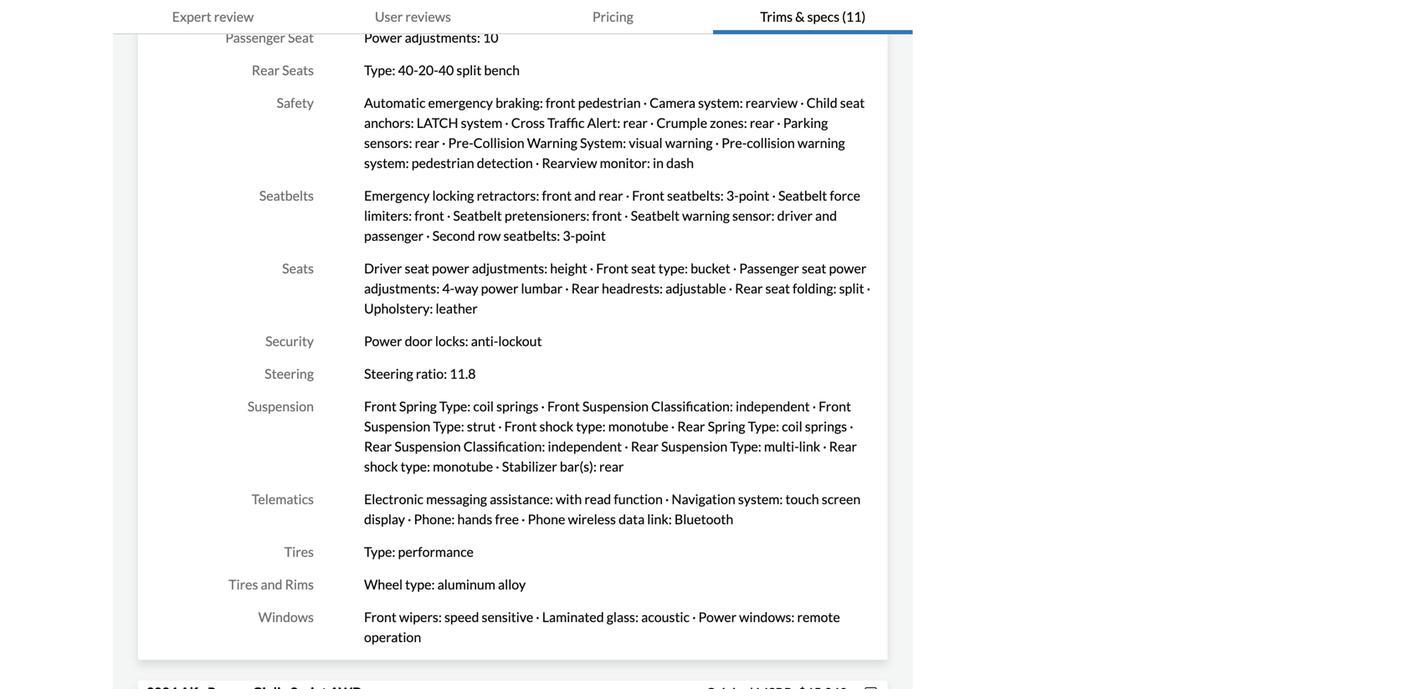 Task type: vqa. For each thing, say whether or not it's contained in the screenshot.
1st chevron down icon
no



Task type: locate. For each thing, give the bounding box(es) containing it.
pedestrian
[[578, 95, 641, 111], [412, 155, 475, 171]]

1 vertical spatial tires
[[229, 577, 258, 593]]

coil up multi-
[[782, 419, 803, 435]]

multi-
[[764, 439, 799, 455]]

0 horizontal spatial 3-
[[563, 228, 575, 244]]

springs up link
[[805, 419, 848, 435]]

4-
[[442, 281, 455, 297]]

point
[[739, 188, 770, 204], [575, 228, 606, 244]]

0 horizontal spatial passenger
[[226, 29, 286, 46]]

1 vertical spatial pedestrian
[[412, 155, 475, 171]]

1 horizontal spatial independent
[[736, 399, 810, 415]]

monotube up messaging
[[433, 459, 493, 475]]

0 horizontal spatial pre-
[[448, 135, 474, 151]]

1 vertical spatial springs
[[805, 419, 848, 435]]

seatbelt up row
[[453, 208, 502, 224]]

front up the bar(s):
[[548, 399, 580, 415]]

40-
[[398, 62, 418, 78]]

coil up strut
[[473, 399, 494, 415]]

sensors:
[[364, 135, 412, 151]]

driver seat power adjustments: height · front seat type: bucket · passenger seat power adjustments: 4-way power lumbar · rear headrests: adjustable · rear seat folding: split · upholstery: leather
[[364, 260, 871, 317]]

tires up rims
[[284, 544, 314, 561]]

1 vertical spatial independent
[[548, 439, 622, 455]]

3- down 'pretensioners:'
[[563, 228, 575, 244]]

0 vertical spatial passenger
[[226, 29, 286, 46]]

automatic
[[364, 95, 426, 111]]

tires for tires
[[284, 544, 314, 561]]

system: up the zones:
[[698, 95, 743, 111]]

0 vertical spatial system:
[[698, 95, 743, 111]]

tires for tires and rims
[[229, 577, 258, 593]]

touch
[[786, 492, 820, 508]]

0 horizontal spatial steering
[[265, 366, 314, 382]]

and left rims
[[261, 577, 283, 593]]

split right 40
[[457, 62, 482, 78]]

0 vertical spatial and
[[575, 188, 596, 204]]

seat right "child"
[[841, 95, 865, 111]]

1 horizontal spatial classification:
[[652, 399, 733, 415]]

messaging
[[426, 492, 487, 508]]

power adjustments: 10
[[364, 29, 499, 46]]

1 horizontal spatial tires
[[284, 544, 314, 561]]

alert:
[[587, 115, 621, 131]]

system: left the touch
[[738, 492, 783, 508]]

bench
[[484, 62, 520, 78]]

0 vertical spatial tires
[[284, 544, 314, 561]]

0 horizontal spatial shock
[[364, 459, 398, 475]]

front inside driver seat power adjustments: height · front seat type: bucket · passenger seat power adjustments: 4-way power lumbar · rear headrests: adjustable · rear seat folding: split · upholstery: leather
[[596, 260, 629, 277]]

rear up the navigation
[[678, 419, 705, 435]]

0 horizontal spatial monotube
[[433, 459, 493, 475]]

system: inside electronic messaging assistance: with read function · navigation system: touch screen display · phone: hands free · phone wireless data link: bluetooth
[[738, 492, 783, 508]]

seatbelt
[[779, 188, 828, 204], [453, 208, 502, 224], [631, 208, 680, 224]]

visual
[[629, 135, 663, 151]]

seat left folding:
[[766, 281, 790, 297]]

&
[[796, 8, 805, 25]]

front up link
[[819, 399, 852, 415]]

type: left strut
[[433, 419, 465, 435]]

seat up folding:
[[802, 260, 827, 277]]

windows:
[[739, 610, 795, 626]]

independent up the bar(s):
[[548, 439, 622, 455]]

rearview
[[542, 155, 597, 171]]

1 horizontal spatial pedestrian
[[578, 95, 641, 111]]

independent up multi-
[[736, 399, 810, 415]]

seat up headrests:
[[631, 260, 656, 277]]

adjustments: down reviews on the top left
[[405, 29, 481, 46]]

1 horizontal spatial spring
[[708, 419, 746, 435]]

point up height
[[575, 228, 606, 244]]

1 horizontal spatial and
[[575, 188, 596, 204]]

seatbelt up driver
[[779, 188, 828, 204]]

front up 'pretensioners:'
[[542, 188, 572, 204]]

0 vertical spatial 3-
[[727, 188, 739, 204]]

type: up wipers:
[[405, 577, 435, 593]]

braking:
[[496, 95, 543, 111]]

shock up electronic
[[364, 459, 398, 475]]

rear right the bar(s):
[[600, 459, 624, 475]]

power up 4-
[[432, 260, 470, 277]]

2 horizontal spatial power
[[829, 260, 867, 277]]

1 seats from the top
[[282, 62, 314, 78]]

seatbelts
[[259, 188, 314, 204]]

rear down monitor:
[[599, 188, 624, 204]]

front up traffic
[[546, 95, 576, 111]]

1 horizontal spatial 3-
[[727, 188, 739, 204]]

driver
[[364, 260, 402, 277]]

front down in
[[632, 188, 665, 204]]

pedestrian up locking
[[412, 155, 475, 171]]

tab list
[[113, 0, 913, 34]]

2 horizontal spatial seatbelt
[[779, 188, 828, 204]]

1 vertical spatial passenger
[[740, 260, 800, 277]]

seats up security
[[282, 260, 314, 277]]

1 vertical spatial and
[[816, 208, 837, 224]]

power up folding:
[[829, 260, 867, 277]]

suspension up messaging
[[395, 439, 461, 455]]

shock up the bar(s):
[[540, 419, 574, 435]]

windows
[[258, 610, 314, 626]]

2 steering from the left
[[364, 366, 414, 382]]

0 vertical spatial classification:
[[652, 399, 733, 415]]

parking
[[784, 115, 828, 131]]

power left windows:
[[699, 610, 737, 626]]

1 vertical spatial split
[[840, 281, 865, 297]]

monotube up the 'function' on the left of page
[[609, 419, 669, 435]]

power
[[432, 260, 470, 277], [829, 260, 867, 277], [481, 281, 519, 297]]

2 vertical spatial adjustments:
[[364, 281, 440, 297]]

1 horizontal spatial steering
[[364, 366, 414, 382]]

and down rearview at the top left of page
[[575, 188, 596, 204]]

1 horizontal spatial pre-
[[722, 135, 747, 151]]

springs up stabilizer
[[497, 399, 539, 415]]

0 horizontal spatial split
[[457, 62, 482, 78]]

suspension up the navigation
[[662, 439, 728, 455]]

2 seats from the top
[[282, 260, 314, 277]]

steering down security
[[265, 366, 314, 382]]

wireless
[[568, 512, 616, 528]]

front up headrests:
[[596, 260, 629, 277]]

limiters:
[[364, 208, 412, 224]]

steering for steering ratio: 11.8
[[364, 366, 414, 382]]

pedestrian up alert: at the top left
[[578, 95, 641, 111]]

1 vertical spatial system:
[[364, 155, 409, 171]]

power down user
[[364, 29, 402, 46]]

suspension down steering ratio: 11.8
[[364, 419, 431, 435]]

tires
[[284, 544, 314, 561], [229, 577, 258, 593]]

1 steering from the left
[[265, 366, 314, 382]]

locking
[[432, 188, 474, 204]]

1 vertical spatial seats
[[282, 260, 314, 277]]

emergency locking retractors: front and rear · front seatbelts: 3-point · seatbelt force limiters: front · seatbelt pretensioners: front · seatbelt warning sensor: driver and passenger · second row seatbelts: 3-point
[[364, 188, 861, 244]]

suspension down security
[[248, 399, 314, 415]]

0 vertical spatial power
[[364, 29, 402, 46]]

adjustments: up lumbar
[[472, 260, 548, 277]]

·
[[644, 95, 647, 111], [801, 95, 804, 111], [505, 115, 509, 131], [651, 115, 654, 131], [777, 115, 781, 131], [442, 135, 446, 151], [716, 135, 719, 151], [536, 155, 539, 171], [626, 188, 630, 204], [772, 188, 776, 204], [447, 208, 451, 224], [625, 208, 628, 224], [426, 228, 430, 244], [590, 260, 594, 277], [733, 260, 737, 277], [565, 281, 569, 297], [729, 281, 733, 297], [867, 281, 871, 297], [541, 399, 545, 415], [813, 399, 817, 415], [498, 419, 502, 435], [671, 419, 675, 435], [850, 419, 854, 435], [625, 439, 629, 455], [823, 439, 827, 455], [496, 459, 500, 475], [666, 492, 669, 508], [408, 512, 412, 528], [522, 512, 525, 528], [536, 610, 540, 626], [693, 610, 696, 626]]

rear right "adjustable"
[[735, 281, 763, 297]]

warning down crumple
[[665, 135, 713, 151]]

rear right link
[[830, 439, 857, 455]]

steering for steering
[[265, 366, 314, 382]]

1 vertical spatial point
[[575, 228, 606, 244]]

seat
[[841, 95, 865, 111], [405, 260, 429, 277], [631, 260, 656, 277], [802, 260, 827, 277], [766, 281, 790, 297]]

classification:
[[652, 399, 733, 415], [464, 439, 545, 455]]

seatbelts: down dash
[[667, 188, 724, 204]]

performance
[[398, 544, 474, 561]]

0 horizontal spatial independent
[[548, 439, 622, 455]]

0 horizontal spatial tires
[[229, 577, 258, 593]]

0 horizontal spatial power
[[432, 260, 470, 277]]

1 horizontal spatial monotube
[[609, 419, 669, 435]]

rear up visual
[[623, 115, 648, 131]]

1 vertical spatial seatbelts:
[[504, 228, 560, 244]]

warning left sensor:
[[683, 208, 730, 224]]

passenger up folding:
[[740, 260, 800, 277]]

system
[[461, 115, 503, 131]]

wheel
[[364, 577, 403, 593]]

0 vertical spatial independent
[[736, 399, 810, 415]]

0 horizontal spatial coil
[[473, 399, 494, 415]]

coil
[[473, 399, 494, 415], [782, 419, 803, 435]]

steering left ratio:
[[364, 366, 414, 382]]

1 vertical spatial power
[[364, 333, 402, 350]]

1 horizontal spatial passenger
[[740, 260, 800, 277]]

power left door
[[364, 333, 402, 350]]

adjustments:
[[405, 29, 481, 46], [472, 260, 548, 277], [364, 281, 440, 297]]

hands
[[458, 512, 493, 528]]

seat
[[288, 29, 314, 46]]

rims
[[285, 577, 314, 593]]

passenger down review
[[226, 29, 286, 46]]

seatbelt down in
[[631, 208, 680, 224]]

power inside front wipers: speed sensitive · laminated glass: acoustic · power windows: remote operation
[[699, 610, 737, 626]]

0 vertical spatial monotube
[[609, 419, 669, 435]]

1 horizontal spatial seatbelts:
[[667, 188, 724, 204]]

warning
[[665, 135, 713, 151], [798, 135, 846, 151], [683, 208, 730, 224]]

seats up safety
[[282, 62, 314, 78]]

seatbelts: down 'pretensioners:'
[[504, 228, 560, 244]]

split inside driver seat power adjustments: height · front seat type: bucket · passenger seat power adjustments: 4-way power lumbar · rear headrests: adjustable · rear seat folding: split · upholstery: leather
[[840, 281, 865, 297]]

adjustable
[[666, 281, 727, 297]]

0 vertical spatial seats
[[282, 62, 314, 78]]

2 vertical spatial system:
[[738, 492, 783, 508]]

cross
[[511, 115, 545, 131]]

power
[[364, 29, 402, 46], [364, 333, 402, 350], [699, 610, 737, 626]]

laminated
[[542, 610, 604, 626]]

0 horizontal spatial seatbelts:
[[504, 228, 560, 244]]

suspension
[[248, 399, 314, 415], [583, 399, 649, 415], [364, 419, 431, 435], [395, 439, 461, 455], [662, 439, 728, 455]]

front right strut
[[505, 419, 537, 435]]

system: down sensors:
[[364, 155, 409, 171]]

0 vertical spatial coil
[[473, 399, 494, 415]]

1 horizontal spatial point
[[739, 188, 770, 204]]

pre- down the system
[[448, 135, 474, 151]]

type: 40-20-40 split bench
[[364, 62, 520, 78]]

passenger seat
[[226, 29, 314, 46]]

wipers:
[[399, 610, 442, 626]]

lockout
[[499, 333, 542, 350]]

0 vertical spatial shock
[[540, 419, 574, 435]]

independent
[[736, 399, 810, 415], [548, 439, 622, 455]]

pre-
[[448, 135, 474, 151], [722, 135, 747, 151]]

1 vertical spatial adjustments:
[[472, 260, 548, 277]]

0 vertical spatial spring
[[399, 399, 437, 415]]

front up operation
[[364, 610, 397, 626]]

spring down steering ratio: 11.8
[[399, 399, 437, 415]]

split right folding:
[[840, 281, 865, 297]]

spring up the navigation
[[708, 419, 746, 435]]

1 vertical spatial coil
[[782, 419, 803, 435]]

front inside front wipers: speed sensitive · laminated glass: acoustic · power windows: remote operation
[[364, 610, 397, 626]]

leather
[[436, 301, 478, 317]]

trims & specs (11)
[[761, 8, 866, 25]]

rear
[[252, 62, 280, 78], [572, 281, 599, 297], [735, 281, 763, 297], [678, 419, 705, 435], [364, 439, 392, 455], [631, 439, 659, 455], [830, 439, 857, 455]]

1 horizontal spatial split
[[840, 281, 865, 297]]

adjustments: up upholstery: at the left of page
[[364, 281, 440, 297]]

rear down height
[[572, 281, 599, 297]]

with
[[556, 492, 582, 508]]

split
[[457, 62, 482, 78], [840, 281, 865, 297]]

1 vertical spatial spring
[[708, 419, 746, 435]]

and down force at the top of page
[[816, 208, 837, 224]]

type: up "adjustable"
[[659, 260, 688, 277]]

strut
[[467, 419, 496, 435]]

0 vertical spatial springs
[[497, 399, 539, 415]]

2 vertical spatial power
[[699, 610, 737, 626]]

3- up sensor:
[[727, 188, 739, 204]]

power right way on the top
[[481, 281, 519, 297]]

display
[[364, 512, 405, 528]]

rear up collision
[[750, 115, 775, 131]]

warning inside emergency locking retractors: front and rear · front seatbelts: 3-point · seatbelt force limiters: front · seatbelt pretensioners: front · seatbelt warning sensor: driver and passenger · second row seatbelts: 3-point
[[683, 208, 730, 224]]

0 horizontal spatial classification:
[[464, 439, 545, 455]]

tires left rims
[[229, 577, 258, 593]]

warning down parking
[[798, 135, 846, 151]]

front down steering ratio: 11.8
[[364, 399, 397, 415]]

type: up multi-
[[748, 419, 780, 435]]

seatbelts:
[[667, 188, 724, 204], [504, 228, 560, 244]]

door
[[405, 333, 433, 350]]

power door locks: anti-lockout
[[364, 333, 542, 350]]

20-
[[418, 62, 439, 78]]

rear up electronic
[[364, 439, 392, 455]]

front down monitor:
[[592, 208, 622, 224]]

anti-
[[471, 333, 499, 350]]

warning
[[527, 135, 578, 151]]

1 vertical spatial shock
[[364, 459, 398, 475]]

steering
[[265, 366, 314, 382], [364, 366, 414, 382]]

anchors:
[[364, 115, 414, 131]]

rear inside front spring type: coil springs · front suspension classification: independent · front suspension type: strut · front shock type: monotube · rear spring type: coil springs · rear suspension classification: independent · rear suspension type: multi-link · rear shock type: monotube · stabilizer bar(s): rear
[[600, 459, 624, 475]]

front
[[546, 95, 576, 111], [542, 188, 572, 204], [415, 208, 445, 224], [592, 208, 622, 224]]

pre- down the zones:
[[722, 135, 747, 151]]

0 horizontal spatial and
[[261, 577, 283, 593]]

point up sensor:
[[739, 188, 770, 204]]

11.8
[[450, 366, 476, 382]]

type: up electronic
[[401, 459, 430, 475]]

1 vertical spatial classification:
[[464, 439, 545, 455]]

type: inside driver seat power adjustments: height · front seat type: bucket · passenger seat power adjustments: 4-way power lumbar · rear headrests: adjustable · rear seat folding: split · upholstery: leather
[[659, 260, 688, 277]]

in
[[653, 155, 664, 171]]

2 vertical spatial and
[[261, 577, 283, 593]]

1 vertical spatial monotube
[[433, 459, 493, 475]]

front down locking
[[415, 208, 445, 224]]

rear down passenger seat
[[252, 62, 280, 78]]



Task type: describe. For each thing, give the bounding box(es) containing it.
passenger
[[364, 228, 424, 244]]

function
[[614, 492, 663, 508]]

rear down latch
[[415, 135, 440, 151]]

crumple
[[657, 115, 708, 131]]

0 vertical spatial point
[[739, 188, 770, 204]]

0 horizontal spatial pedestrian
[[412, 155, 475, 171]]

2 pre- from the left
[[722, 135, 747, 151]]

rear inside emergency locking retractors: front and rear · front seatbelts: 3-point · seatbelt force limiters: front · seatbelt pretensioners: front · seatbelt warning sensor: driver and passenger · second row seatbelts: 3-point
[[599, 188, 624, 204]]

type: up the bar(s):
[[576, 419, 606, 435]]

user reviews tab
[[313, 0, 513, 34]]

trims & specs (11) tab
[[713, 0, 913, 34]]

1 vertical spatial 3-
[[563, 228, 575, 244]]

navigation
[[672, 492, 736, 508]]

driver
[[778, 208, 813, 224]]

pricing
[[593, 8, 634, 25]]

(11)
[[842, 8, 866, 25]]

acoustic
[[642, 610, 690, 626]]

aluminum
[[438, 577, 496, 593]]

1 horizontal spatial seatbelt
[[631, 208, 680, 224]]

power for power door locks: anti-lockout
[[364, 333, 402, 350]]

front spring type: coil springs · front suspension classification: independent · front suspension type: strut · front shock type: monotube · rear spring type: coil springs · rear suspension classification: independent · rear suspension type: multi-link · rear shock type: monotube · stabilizer bar(s): rear
[[364, 399, 857, 475]]

1 horizontal spatial power
[[481, 281, 519, 297]]

1 horizontal spatial shock
[[540, 419, 574, 435]]

emergency
[[364, 188, 430, 204]]

screen
[[822, 492, 861, 508]]

type: up wheel
[[364, 544, 396, 561]]

type: performance
[[364, 544, 474, 561]]

1 horizontal spatial springs
[[805, 419, 848, 435]]

passenger inside driver seat power adjustments: height · front seat type: bucket · passenger seat power adjustments: 4-way power lumbar · rear headrests: adjustable · rear seat folding: split · upholstery: leather
[[740, 260, 800, 277]]

height
[[550, 260, 588, 277]]

collision
[[474, 135, 525, 151]]

stabilizer
[[502, 459, 557, 475]]

tires and rims
[[229, 577, 314, 593]]

front inside automatic emergency braking: front pedestrian · camera system: rearview · child seat anchors: latch system · cross traffic alert: rear · crumple zones: rear · parking sensors: rear · pre-collision warning system: visual warning · pre-collision warning system: pedestrian detection · rearview monitor: in dash
[[546, 95, 576, 111]]

user reviews
[[375, 8, 451, 25]]

bluetooth
[[675, 512, 734, 528]]

0 horizontal spatial springs
[[497, 399, 539, 415]]

rearview
[[746, 95, 798, 111]]

bar(s):
[[560, 459, 597, 475]]

suspension up the bar(s):
[[583, 399, 649, 415]]

retractors:
[[477, 188, 540, 204]]

expert review tab
[[113, 0, 313, 34]]

way
[[455, 281, 479, 297]]

detection
[[477, 155, 533, 171]]

front wipers: speed sensitive · laminated glass: acoustic · power windows: remote operation
[[364, 610, 841, 646]]

collision
[[747, 135, 795, 151]]

review
[[214, 8, 254, 25]]

glass:
[[607, 610, 639, 626]]

headrests:
[[602, 281, 663, 297]]

0 vertical spatial adjustments:
[[405, 29, 481, 46]]

ratio:
[[416, 366, 447, 382]]

phone
[[528, 512, 566, 528]]

folding:
[[793, 281, 837, 297]]

plus square image
[[863, 688, 880, 690]]

seat right driver
[[405, 260, 429, 277]]

steering ratio: 11.8
[[364, 366, 476, 382]]

pricing tab
[[513, 0, 713, 34]]

sensor:
[[733, 208, 775, 224]]

rear seats
[[252, 62, 314, 78]]

automatic emergency braking: front pedestrian · camera system: rearview · child seat anchors: latch system · cross traffic alert: rear · crumple zones: rear · parking sensors: rear · pre-collision warning system: visual warning · pre-collision warning system: pedestrian detection · rearview monitor: in dash
[[364, 95, 865, 171]]

40
[[439, 62, 454, 78]]

rear up the 'function' on the left of page
[[631, 439, 659, 455]]

1 pre- from the left
[[448, 135, 474, 151]]

0 horizontal spatial seatbelt
[[453, 208, 502, 224]]

0 horizontal spatial spring
[[399, 399, 437, 415]]

expert review
[[172, 8, 254, 25]]

telematics
[[252, 492, 314, 508]]

second
[[433, 228, 475, 244]]

row
[[478, 228, 501, 244]]

lumbar
[[521, 281, 563, 297]]

read
[[585, 492, 611, 508]]

force
[[830, 188, 861, 204]]

link:
[[648, 512, 672, 528]]

safety
[[277, 95, 314, 111]]

2 horizontal spatial and
[[816, 208, 837, 224]]

child
[[807, 95, 838, 111]]

1 horizontal spatial coil
[[782, 419, 803, 435]]

sensitive
[[482, 610, 534, 626]]

system:
[[580, 135, 627, 151]]

specs
[[808, 8, 840, 25]]

assistance:
[[490, 492, 553, 508]]

type: left multi-
[[730, 439, 762, 455]]

alloy
[[498, 577, 526, 593]]

reviews
[[406, 8, 451, 25]]

power for power adjustments: 10
[[364, 29, 402, 46]]

seat inside automatic emergency braking: front pedestrian · camera system: rearview · child seat anchors: latch system · cross traffic alert: rear · crumple zones: rear · parking sensors: rear · pre-collision warning system: visual warning · pre-collision warning system: pedestrian detection · rearview monitor: in dash
[[841, 95, 865, 111]]

0 vertical spatial seatbelts:
[[667, 188, 724, 204]]

phone:
[[414, 512, 455, 528]]

pretensioners:
[[505, 208, 590, 224]]

zones:
[[710, 115, 748, 131]]

10
[[483, 29, 499, 46]]

speed
[[445, 610, 479, 626]]

monitor:
[[600, 155, 651, 171]]

camera
[[650, 95, 696, 111]]

dash
[[667, 155, 694, 171]]

front inside emergency locking retractors: front and rear · front seatbelts: 3-point · seatbelt force limiters: front · seatbelt pretensioners: front · seatbelt warning sensor: driver and passenger · second row seatbelts: 3-point
[[632, 188, 665, 204]]

security
[[265, 333, 314, 350]]

0 horizontal spatial point
[[575, 228, 606, 244]]

bucket
[[691, 260, 731, 277]]

wheel type: aluminum alloy
[[364, 577, 526, 593]]

operation
[[364, 630, 421, 646]]

0 vertical spatial split
[[457, 62, 482, 78]]

0 vertical spatial pedestrian
[[578, 95, 641, 111]]

type: up strut
[[440, 399, 471, 415]]

expert
[[172, 8, 212, 25]]

free
[[495, 512, 519, 528]]

type: left 40-
[[364, 62, 396, 78]]

traffic
[[548, 115, 585, 131]]

trims
[[761, 8, 793, 25]]

tab list containing expert review
[[113, 0, 913, 34]]

upholstery:
[[364, 301, 433, 317]]



